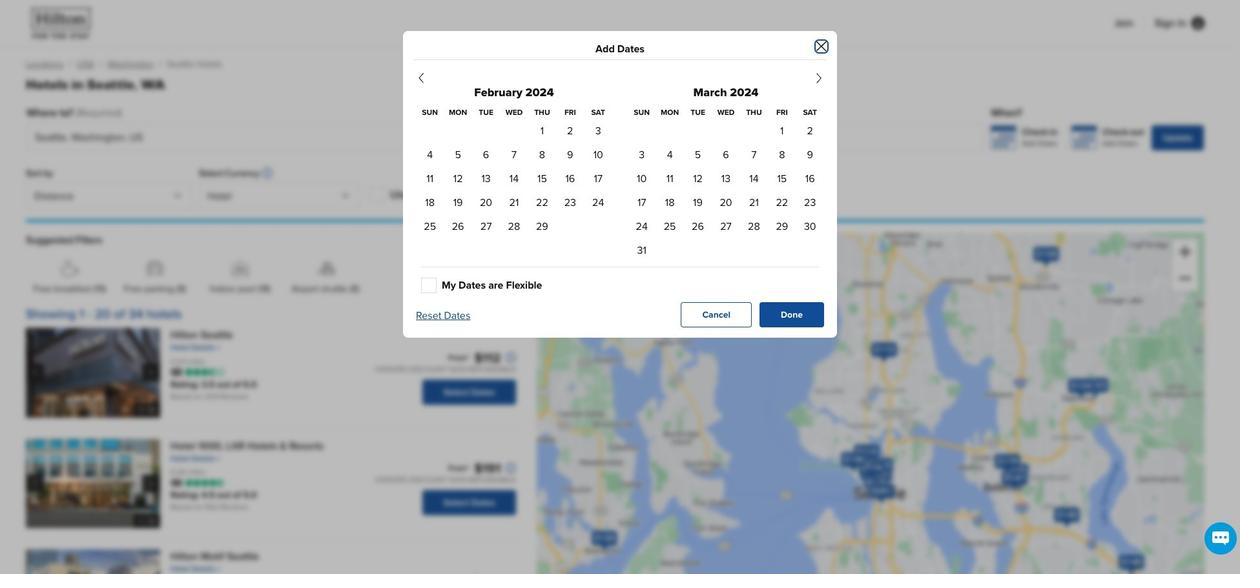Task type: describe. For each thing, give the bounding box(es) containing it.
add dates dialog
[[403, 31, 837, 338]]

$140 image
[[1054, 507, 1081, 529]]

$123 image
[[1082, 377, 1110, 400]]

$124 image
[[1068, 378, 1095, 400]]

hotel search results element
[[26, 328, 1241, 574]]

none checkbox inside add dates dialog
[[421, 278, 437, 293]]

$201 image
[[869, 483, 896, 506]]

outside front of hotel image
[[26, 439, 160, 529]]

$112 image
[[867, 467, 894, 489]]

indoor pool image
[[230, 258, 251, 279]]

$128 image
[[1033, 246, 1060, 268]]

trip advisor average rating of 4.5 stars image
[[167, 478, 229, 489]]

$191 image
[[863, 473, 890, 495]]

$130 image
[[1119, 555, 1146, 574]]

free parking image
[[145, 258, 165, 279]]

2 grid from the left
[[628, 107, 824, 262]]



Task type: locate. For each thing, give the bounding box(es) containing it.
hilton seattle entrance image
[[26, 328, 160, 418]]

0 horizontal spatial grid
[[416, 107, 613, 238]]

add dates element
[[424, 44, 817, 54]]

$115 image
[[871, 341, 898, 364]]

map region
[[374, 121, 1241, 574]]

panoramic view of hotel exterior and cityscape image
[[26, 550, 160, 574]]

grid
[[416, 107, 613, 238], [628, 107, 824, 262]]

1 horizontal spatial grid
[[628, 107, 824, 262]]

$140 image
[[1119, 554, 1146, 574]]

trip advisor average rating of 3.5 stars image
[[167, 367, 229, 378]]

$129 image
[[1003, 463, 1030, 486]]

$108 image
[[864, 466, 891, 489]]

free breakfast image
[[59, 258, 80, 279]]

$136 image
[[841, 451, 868, 474]]

$120 image
[[591, 530, 618, 553]]

$174 image
[[858, 460, 885, 482]]

None checkbox
[[370, 187, 385, 202]]

$115 image
[[854, 444, 881, 466], [867, 457, 894, 480]]

None checkbox
[[421, 278, 437, 293]]

$179 image
[[995, 453, 1022, 476]]

airport shuttle image
[[315, 258, 336, 279]]

$149 image
[[859, 465, 887, 488]]

hilton for the stay image
[[26, 5, 98, 41]]

$147 image
[[1002, 470, 1029, 493]]

1 grid from the left
[[416, 107, 613, 238]]



Task type: vqa. For each thing, say whether or not it's contained in the screenshot.
Close Image
no



